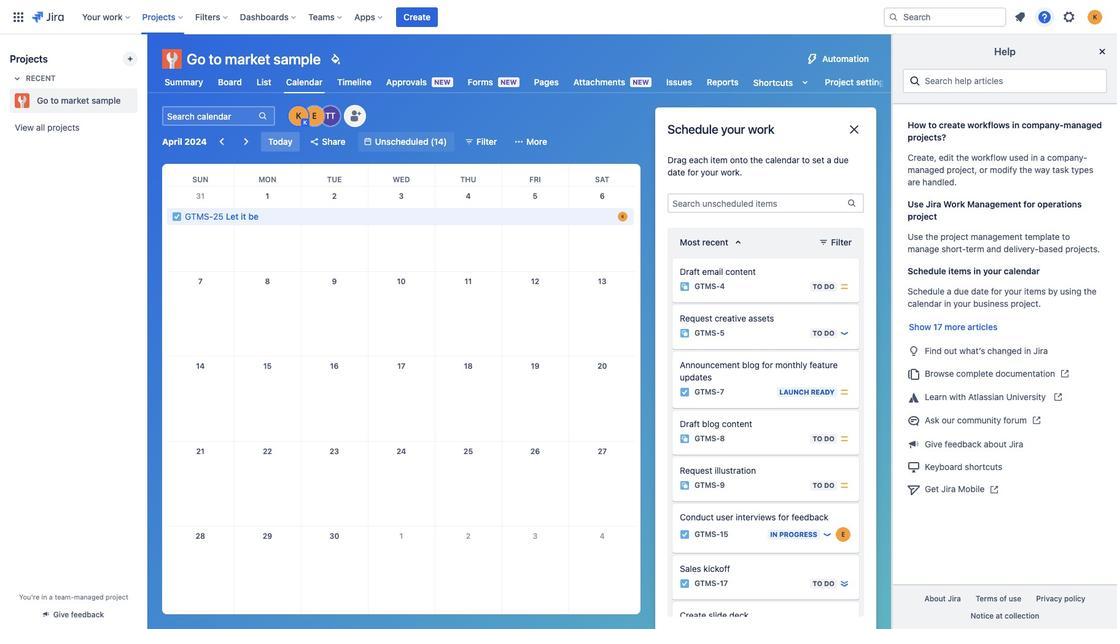 Task type: vqa. For each thing, say whether or not it's contained in the screenshot.
third row
yes



Task type: locate. For each thing, give the bounding box(es) containing it.
create left slide
[[680, 611, 707, 621]]

2 vertical spatial project
[[106, 594, 128, 602]]

in inside 'find out what's changed in jira' link
[[1025, 346, 1032, 357]]

new right the 'forms'
[[501, 78, 517, 86]]

lowest image
[[840, 579, 850, 589]]

5 row from the top
[[167, 442, 636, 527]]

1 horizontal spatial sample
[[274, 50, 321, 68]]

1 horizontal spatial 3
[[533, 532, 538, 541]]

1 horizontal spatial due
[[954, 286, 969, 297]]

2 new from the left
[[501, 78, 517, 86]]

calendar
[[766, 155, 800, 165], [1004, 266, 1040, 276], [908, 299, 942, 309]]

sun link
[[190, 164, 211, 186]]

5 to from the top
[[813, 580, 823, 588]]

3 to do from the top
[[813, 435, 835, 443]]

5 down request creative assets on the right
[[720, 329, 725, 338]]

work right your
[[103, 11, 123, 22]]

7
[[198, 277, 203, 286], [720, 388, 725, 397]]

more
[[945, 322, 966, 332]]

3 to from the top
[[813, 435, 823, 443]]

market up list on the left top of the page
[[225, 50, 270, 68]]

0 horizontal spatial give
[[53, 611, 69, 620]]

1 vertical spatial go
[[37, 95, 48, 106]]

go to market sample up list on the left top of the page
[[187, 50, 321, 68]]

to for draft email content
[[813, 283, 823, 291]]

0 vertical spatial blog
[[743, 360, 760, 371]]

for up business
[[992, 286, 1003, 297]]

for inside schedule a due date for your items by using the calendar in your business project.
[[992, 286, 1003, 297]]

task image
[[680, 388, 690, 398]]

2 horizontal spatial project
[[941, 232, 969, 242]]

company- inside 'create, edit the workflow used in a company- managed project, or modify the way task types are handled.'
[[1048, 152, 1088, 163]]

new left issues
[[633, 78, 649, 86]]

project inside use the project management template to manage short-term and delivery-based projects.
[[941, 232, 969, 242]]

gtms-15
[[695, 531, 729, 540]]

give feedback
[[53, 611, 104, 620]]

1 draft from the top
[[680, 267, 700, 277]]

jira inside 'link'
[[942, 484, 956, 495]]

schedule up each
[[668, 122, 719, 136]]

31
[[196, 192, 205, 201]]

2 vertical spatial schedule
[[908, 286, 945, 297]]

0 vertical spatial filter
[[477, 136, 497, 147]]

24 link
[[392, 442, 411, 462]]

1 horizontal spatial 7
[[720, 388, 725, 397]]

your up the more
[[954, 299, 972, 309]]

1 vertical spatial blog
[[703, 419, 720, 430]]

go to market sample inside 'link'
[[37, 95, 121, 106]]

company- up used
[[1022, 120, 1064, 130]]

grid containing gtms-25
[[167, 164, 636, 630]]

projects up sidebar navigation icon
[[142, 11, 176, 22]]

2 do from the top
[[825, 329, 835, 337]]

jira inside button
[[948, 595, 962, 604]]

a right set
[[827, 155, 832, 165]]

a
[[1041, 152, 1046, 163], [827, 155, 832, 165], [947, 286, 952, 297], [49, 594, 53, 602]]

give down 'team-' at the left of the page
[[53, 611, 69, 620]]

5 to do from the top
[[813, 580, 835, 588]]

0 horizontal spatial date
[[668, 167, 686, 178]]

feedback down you're in a team-managed project
[[71, 611, 104, 620]]

17 inside button
[[934, 322, 943, 332]]

market inside 'link'
[[61, 95, 89, 106]]

gtms- down 31 link
[[185, 211, 213, 222]]

reports link
[[705, 71, 741, 93]]

in inside 'create, edit the workflow used in a company- managed project, or modify the way task types are handled.'
[[1032, 152, 1039, 163]]

gtms- inside "row"
[[185, 211, 213, 222]]

give feedback about jira link
[[903, 433, 1108, 456]]

1 sub task image from the top
[[680, 282, 690, 292]]

Search help articles field
[[922, 70, 1102, 92]]

a left 'team-' at the left of the page
[[49, 594, 53, 602]]

row containing 14
[[167, 357, 636, 442]]

3 medium image from the top
[[840, 434, 850, 444]]

gtms- down request creative assets on the right
[[695, 329, 720, 338]]

your down item on the right top of page
[[701, 167, 719, 178]]

project inside use jira work management for operations project
[[908, 211, 938, 222]]

sat
[[595, 175, 610, 184]]

draft up sub task icon
[[680, 419, 700, 430]]

0 vertical spatial go to market sample
[[187, 50, 321, 68]]

26 link
[[526, 442, 545, 462]]

calendar left set
[[766, 155, 800, 165]]

1 request from the top
[[680, 313, 713, 324]]

draft left 'email'
[[680, 267, 700, 277]]

gtms- inside 'link'
[[695, 580, 720, 589]]

jira right "about"
[[1010, 439, 1024, 449]]

in inside schedule a due date for your items by using the calendar in your business project.
[[945, 299, 952, 309]]

jira right get
[[942, 484, 956, 495]]

6 row from the top
[[167, 527, 636, 612]]

calendar
[[286, 77, 323, 87]]

0 vertical spatial 2
[[332, 192, 337, 201]]

share
[[322, 136, 346, 147]]

for down each
[[688, 167, 699, 178]]

in
[[1013, 120, 1020, 130], [1032, 152, 1039, 163], [974, 266, 982, 276], [945, 299, 952, 309], [1025, 346, 1032, 357], [41, 594, 47, 602]]

2 horizontal spatial calendar
[[1004, 266, 1040, 276]]

3 sub task image from the top
[[680, 481, 690, 491]]

project up give feedback button
[[106, 594, 128, 602]]

0 vertical spatial give
[[925, 439, 943, 449]]

jira for about jira
[[948, 595, 962, 604]]

most recent button
[[673, 233, 751, 253]]

0 vertical spatial sub task image
[[680, 282, 690, 292]]

1 vertical spatial use
[[908, 232, 924, 242]]

1 horizontal spatial new
[[501, 78, 517, 86]]

project up the manage
[[908, 211, 938, 222]]

1 horizontal spatial feedback
[[792, 512, 829, 523]]

1 vertical spatial filter
[[832, 237, 852, 248]]

way
[[1035, 165, 1051, 175]]

for inside announcement blog for monthly feature updates
[[762, 360, 773, 371]]

gtms- down sales kickoff
[[695, 580, 720, 589]]

3 do from the top
[[825, 435, 835, 443]]

0 horizontal spatial 2 link
[[325, 187, 344, 206]]

new for forms
[[501, 78, 517, 86]]

for inside drag each item onto the calendar to set a due date for your work.
[[688, 167, 699, 178]]

feedback inside give feedback about jira link
[[945, 439, 982, 449]]

do for draft blog content
[[825, 435, 835, 443]]

1 to do from the top
[[813, 283, 835, 291]]

0 horizontal spatial filter
[[477, 136, 497, 147]]

automation
[[823, 53, 869, 64]]

4 medium image from the top
[[840, 481, 850, 491]]

a down schedule items in your calendar
[[947, 286, 952, 297]]

managed inside 'create, edit the workflow used in a company- managed project, or modify the way task types are handled.'
[[908, 165, 945, 175]]

april
[[162, 136, 182, 147]]

1 horizontal spatial projects
[[142, 11, 176, 22]]

you're
[[19, 594, 39, 602]]

be
[[249, 211, 259, 222]]

4
[[466, 192, 471, 201], [720, 282, 725, 292], [600, 532, 605, 541]]

what's
[[960, 346, 986, 357]]

8
[[265, 277, 270, 286], [720, 435, 725, 444]]

0 horizontal spatial 5
[[533, 192, 538, 201]]

use inside use jira work management for operations project
[[908, 199, 924, 210]]

your work
[[82, 11, 123, 22]]

items up the project. on the top of the page
[[1025, 286, 1046, 297]]

filter for filter "button" to the left
[[477, 136, 497, 147]]

1
[[266, 192, 269, 201], [400, 532, 403, 541]]

market up view all projects link
[[61, 95, 89, 106]]

1 to from the top
[[813, 283, 823, 291]]

gtms- down conduct
[[695, 531, 720, 540]]

managed down create,
[[908, 165, 945, 175]]

forum
[[1004, 415, 1027, 426]]

sample up the calendar
[[274, 50, 321, 68]]

3 row from the top
[[167, 272, 636, 357]]

1 horizontal spatial create
[[680, 611, 707, 621]]

to do for request creative assets
[[813, 329, 835, 337]]

calendar down delivery-
[[1004, 266, 1040, 276]]

content right 'email'
[[726, 267, 756, 277]]

1 horizontal spatial 4
[[600, 532, 605, 541]]

announcement blog for monthly feature updates
[[680, 360, 838, 383]]

use inside use the project management template to manage short-term and delivery-based projects.
[[908, 232, 924, 242]]

create inside create button
[[404, 11, 431, 22]]

0 horizontal spatial 8
[[265, 277, 270, 286]]

browse complete documentation
[[925, 369, 1056, 379]]

to do for draft email content
[[813, 283, 835, 291]]

schedule
[[668, 122, 719, 136], [908, 266, 947, 276], [908, 286, 945, 297]]

the right onto
[[751, 155, 763, 165]]

schedule inside schedule a due date for your items by using the calendar in your business project.
[[908, 286, 945, 297]]

17 link
[[392, 357, 411, 377]]

1 for the rightmost "1" link
[[400, 532, 403, 541]]

schedule up show
[[908, 286, 945, 297]]

1 vertical spatial due
[[954, 286, 969, 297]]

appswitcher icon image
[[11, 10, 26, 24]]

task image down sales
[[680, 579, 690, 589]]

gtms- down the draft blog content
[[695, 435, 720, 444]]

work up drag each item onto the calendar to set a due date for your work.
[[748, 122, 775, 136]]

0 vertical spatial create
[[404, 11, 431, 22]]

drag
[[668, 155, 687, 165]]

date down drag
[[668, 167, 686, 178]]

date
[[668, 167, 686, 178], [972, 286, 989, 297]]

keyboard shortcuts
[[925, 462, 1003, 472]]

monthly
[[776, 360, 808, 371]]

to do for sales kickoff
[[813, 580, 835, 588]]

sub task image left gtms-9 link
[[680, 481, 690, 491]]

a up way
[[1041, 152, 1046, 163]]

tab list
[[155, 71, 892, 93]]

1 horizontal spatial items
[[1025, 286, 1046, 297]]

gtms- for 4
[[695, 282, 720, 292]]

the up the manage
[[926, 232, 939, 242]]

for left operations
[[1024, 199, 1036, 210]]

1 vertical spatial market
[[61, 95, 89, 106]]

go down recent
[[37, 95, 48, 106]]

0 vertical spatial 3
[[399, 192, 404, 201]]

15 inside 15 link
[[263, 362, 272, 371]]

0 horizontal spatial calendar
[[766, 155, 800, 165]]

filter for bottommost filter "button"
[[832, 237, 852, 248]]

browse complete documentation link
[[903, 363, 1108, 386]]

the right the using
[[1084, 286, 1097, 297]]

wed link
[[390, 164, 413, 186]]

1 vertical spatial projects
[[10, 53, 48, 65]]

6
[[600, 192, 605, 201]]

0 vertical spatial filter button
[[459, 132, 505, 152]]

1 vertical spatial 1
[[400, 532, 403, 541]]

the inside use the project management template to manage short-term and delivery-based projects.
[[926, 232, 939, 242]]

Search unscheduled items text field
[[669, 195, 846, 212]]

content for draft blog content
[[722, 419, 753, 430]]

due down schedule items in your calendar
[[954, 286, 969, 297]]

0 vertical spatial work
[[103, 11, 123, 22]]

add to starred image
[[134, 93, 149, 108]]

items down short-
[[949, 266, 972, 276]]

0 horizontal spatial feedback
[[71, 611, 104, 620]]

do for request creative assets
[[825, 329, 835, 337]]

2 use from the top
[[908, 232, 924, 242]]

1 horizontal spatial date
[[972, 286, 989, 297]]

20
[[598, 362, 607, 371]]

to up based
[[1063, 232, 1071, 242]]

1 vertical spatial 7
[[720, 388, 725, 397]]

1 horizontal spatial blog
[[743, 360, 760, 371]]

content
[[726, 267, 756, 277], [722, 419, 753, 430]]

issues link
[[664, 71, 695, 93]]

2 request from the top
[[680, 466, 713, 476]]

do
[[825, 283, 835, 291], [825, 329, 835, 337], [825, 435, 835, 443], [825, 482, 835, 490], [825, 580, 835, 588]]

2 to from the top
[[813, 329, 823, 337]]

ask our community forum
[[925, 415, 1027, 426]]

2 sub task image from the top
[[680, 329, 690, 339]]

sample left add to starred image
[[92, 95, 121, 106]]

automation image
[[806, 52, 820, 66]]

1 task image from the top
[[680, 530, 690, 540]]

jira inside use jira work management for operations project
[[926, 199, 942, 210]]

teams
[[308, 11, 335, 22]]

0 vertical spatial 2 link
[[325, 187, 344, 206]]

14
[[196, 362, 205, 371]]

0 horizontal spatial 2
[[332, 192, 337, 201]]

0 horizontal spatial 17
[[398, 362, 406, 371]]

0 horizontal spatial project
[[106, 594, 128, 602]]

10 link
[[392, 272, 411, 292]]

2
[[332, 192, 337, 201], [466, 532, 471, 541]]

blog inside announcement blog for monthly feature updates
[[743, 360, 760, 371]]

2 link
[[325, 187, 344, 206], [459, 527, 478, 547]]

19
[[531, 362, 540, 371]]

due
[[834, 155, 849, 165], [954, 286, 969, 297]]

schedule down the manage
[[908, 266, 947, 276]]

request up gtms-9
[[680, 466, 713, 476]]

find
[[925, 346, 942, 357]]

go inside go to market sample 'link'
[[37, 95, 48, 106]]

1 vertical spatial 2 link
[[459, 527, 478, 547]]

feedback inside give feedback button
[[71, 611, 104, 620]]

notice at collection
[[971, 612, 1040, 621]]

edit
[[939, 152, 954, 163]]

1 vertical spatial company-
[[1048, 152, 1088, 163]]

managed
[[1064, 120, 1103, 130], [908, 165, 945, 175], [74, 594, 104, 602]]

for left monthly
[[762, 360, 773, 371]]

17 inside 'link'
[[720, 580, 728, 589]]

gtms- down "updates"
[[695, 388, 720, 397]]

learn with atlassian university
[[925, 392, 1049, 402]]

27
[[598, 447, 607, 456]]

gtms- for 17
[[695, 580, 720, 589]]

gtms- for 7
[[695, 388, 720, 397]]

schedule a due date for your items by using the calendar in your business project.
[[908, 286, 1097, 309]]

0 horizontal spatial market
[[61, 95, 89, 106]]

use for use the project management template to manage short-term and delivery-based projects.
[[908, 232, 924, 242]]

2 horizontal spatial new
[[633, 78, 649, 86]]

board
[[218, 77, 242, 87]]

notifications image
[[1013, 10, 1028, 24]]

0 horizontal spatial go to market sample
[[37, 95, 121, 106]]

task image down conduct
[[680, 530, 690, 540]]

conduct user interviews for feedback
[[680, 512, 829, 523]]

16
[[330, 362, 339, 371]]

company-
[[1022, 120, 1064, 130], [1048, 152, 1088, 163]]

sub task image left gtms-4 link
[[680, 282, 690, 292]]

company- inside how to create workflows in company-managed projects?
[[1022, 120, 1064, 130]]

1 horizontal spatial 2
[[466, 532, 471, 541]]

15
[[263, 362, 272, 371], [720, 531, 729, 540]]

in up show 17 more articles
[[945, 299, 952, 309]]

using
[[1061, 286, 1082, 297]]

gtms-4
[[695, 282, 725, 292]]

to left set
[[802, 155, 810, 165]]

row containing gtms-25
[[167, 187, 636, 272]]

0 vertical spatial 1
[[266, 192, 269, 201]]

in right workflows
[[1013, 120, 1020, 130]]

0 vertical spatial task image
[[680, 530, 690, 540]]

content for draft email content
[[726, 267, 756, 277]]

1 horizontal spatial managed
[[908, 165, 945, 175]]

5 down fri
[[533, 192, 538, 201]]

use down are
[[908, 199, 924, 210]]

create inside create slide deck button
[[680, 611, 707, 621]]

give for give feedback about jira
[[925, 439, 943, 449]]

13 link
[[593, 272, 612, 292]]

1 horizontal spatial 17
[[720, 580, 728, 589]]

blog left monthly
[[743, 360, 760, 371]]

work inside dropdown button
[[103, 11, 123, 22]]

3 new from the left
[[633, 78, 649, 86]]

create for create slide deck
[[680, 611, 707, 621]]

1 horizontal spatial 4 link
[[593, 527, 612, 547]]

items inside schedule a due date for your items by using the calendar in your business project.
[[1025, 286, 1046, 297]]

to for sales kickoff
[[813, 580, 823, 588]]

1 vertical spatial task image
[[680, 579, 690, 589]]

to up projects?
[[929, 120, 937, 130]]

1 medium image from the top
[[840, 282, 850, 292]]

banner containing your work
[[0, 0, 1118, 34]]

do for draft email content
[[825, 283, 835, 291]]

feedback up 'keyboard shortcuts'
[[945, 439, 982, 449]]

request
[[680, 313, 713, 324], [680, 466, 713, 476]]

company- up task at right
[[1048, 152, 1088, 163]]

in up "documentation"
[[1025, 346, 1032, 357]]

in right "you're"
[[41, 594, 47, 602]]

go
[[187, 50, 206, 68], [37, 95, 48, 106]]

2 draft from the top
[[680, 419, 700, 430]]

1 vertical spatial give
[[53, 611, 69, 620]]

new right the approvals
[[434, 78, 451, 86]]

24
[[397, 447, 406, 456]]

gtms- for 8
[[695, 435, 720, 444]]

create slide deck
[[680, 611, 749, 621]]

11
[[465, 277, 472, 286]]

jira image
[[32, 10, 64, 24], [32, 10, 64, 24]]

help
[[995, 46, 1016, 57]]

1 horizontal spatial 8
[[720, 435, 725, 444]]

2 medium image from the top
[[840, 388, 850, 398]]

the down used
[[1020, 165, 1033, 175]]

collapse recent projects image
[[10, 71, 25, 86]]

feature
[[810, 360, 838, 371]]

items
[[949, 266, 972, 276], [1025, 286, 1046, 297]]

use up the manage
[[908, 232, 924, 242]]

Search calendar text field
[[163, 108, 257, 125]]

1 vertical spatial create
[[680, 611, 707, 621]]

go to market sample up view all projects link
[[37, 95, 121, 106]]

medium image
[[840, 282, 850, 292], [840, 388, 850, 398], [840, 434, 850, 444], [840, 481, 850, 491]]

to
[[813, 283, 823, 291], [813, 329, 823, 337], [813, 435, 823, 443], [813, 482, 823, 490], [813, 580, 823, 588]]

share button
[[305, 132, 353, 152]]

1 vertical spatial 3 link
[[526, 527, 545, 547]]

0 vertical spatial items
[[949, 266, 972, 276]]

jira left work
[[926, 199, 942, 210]]

content up gtms-8
[[722, 419, 753, 430]]

1 row from the top
[[167, 164, 636, 186]]

1 use from the top
[[908, 199, 924, 210]]

add people image
[[348, 109, 363, 124]]

tab list containing calendar
[[155, 71, 892, 93]]

1 horizontal spatial project
[[908, 211, 938, 222]]

1 vertical spatial sample
[[92, 95, 121, 106]]

date up business
[[972, 286, 989, 297]]

task image for sales kickoff
[[680, 579, 690, 589]]

managed up give feedback
[[74, 594, 104, 602]]

1 vertical spatial filter button
[[814, 233, 860, 253]]

a inside schedule a due date for your items by using the calendar in your business project.
[[947, 286, 952, 297]]

0 vertical spatial draft
[[680, 267, 700, 277]]

to down recent
[[51, 95, 59, 106]]

row
[[167, 164, 636, 186], [167, 187, 636, 272], [167, 272, 636, 357], [167, 357, 636, 442], [167, 442, 636, 527], [167, 527, 636, 612], [167, 612, 636, 630]]

close image
[[1096, 44, 1110, 59]]

blog for content
[[703, 419, 720, 430]]

0 horizontal spatial 9
[[332, 277, 337, 286]]

2 vertical spatial calendar
[[908, 299, 942, 309]]

5 do from the top
[[825, 580, 835, 588]]

0 horizontal spatial 15
[[263, 362, 272, 371]]

2 horizontal spatial feedback
[[945, 439, 982, 449]]

medium image for announcement blog for monthly feature updates
[[840, 388, 850, 398]]

banner
[[0, 0, 1118, 34]]

17 for show
[[934, 322, 943, 332]]

2 row from the top
[[167, 187, 636, 272]]

gtms- down request illustration
[[695, 481, 720, 491]]

1 horizontal spatial filter
[[832, 237, 852, 248]]

1 vertical spatial 25
[[464, 447, 473, 456]]

project up short-
[[941, 232, 969, 242]]

to for request creative assets
[[813, 329, 823, 337]]

8 inside "row"
[[265, 277, 270, 286]]

assets
[[749, 313, 775, 324]]

0 vertical spatial 15
[[263, 362, 272, 371]]

help image
[[1038, 10, 1053, 24]]

4 do from the top
[[825, 482, 835, 490]]

in up way
[[1032, 152, 1039, 163]]

blog for for
[[743, 360, 760, 371]]

use for use jira work management for operations project
[[908, 199, 924, 210]]

give inside button
[[53, 611, 69, 620]]

due right set
[[834, 155, 849, 165]]

feedback up the progress
[[792, 512, 829, 523]]

go up summary
[[187, 50, 206, 68]]

recent
[[703, 237, 729, 248]]

calendar inside schedule a due date for your items by using the calendar in your business project.
[[908, 299, 942, 309]]

grid
[[167, 164, 636, 630]]

create for create
[[404, 11, 431, 22]]

calendar up show
[[908, 299, 942, 309]]

0 vertical spatial 17
[[934, 322, 943, 332]]

sub task image for draft email content
[[680, 282, 690, 292]]

gtms- down 'email'
[[695, 282, 720, 292]]

0 vertical spatial content
[[726, 267, 756, 277]]

request up gtms-5
[[680, 313, 713, 324]]

0 horizontal spatial sample
[[92, 95, 121, 106]]

medium image for draft blog content
[[840, 434, 850, 444]]

1 do from the top
[[825, 283, 835, 291]]

ask our community forum link
[[903, 409, 1108, 433]]

task image
[[680, 530, 690, 540], [680, 579, 690, 589]]

0 vertical spatial 8
[[265, 277, 270, 286]]

1 vertical spatial 9
[[720, 481, 725, 491]]

4 to from the top
[[813, 482, 823, 490]]

0 vertical spatial date
[[668, 167, 686, 178]]

projects up recent
[[10, 53, 48, 65]]

1 new from the left
[[434, 78, 451, 86]]

jira right 'about'
[[948, 595, 962, 604]]

blog up gtms-8
[[703, 419, 720, 430]]

0 vertical spatial feedback
[[945, 439, 982, 449]]

15 inside gtms-15 link
[[720, 531, 729, 540]]

1 horizontal spatial calendar
[[908, 299, 942, 309]]

to inside drag each item onto the calendar to set a due date for your work.
[[802, 155, 810, 165]]

low image
[[823, 530, 833, 540]]

2 to do from the top
[[813, 329, 835, 337]]

slide
[[709, 611, 727, 621]]

sub task image left gtms-5 link
[[680, 329, 690, 339]]

4 to do from the top
[[813, 482, 835, 490]]

updates
[[680, 372, 712, 383]]

recent
[[26, 74, 56, 83]]

0 horizontal spatial work
[[103, 11, 123, 22]]

2 task image from the top
[[680, 579, 690, 589]]

managed up types
[[1064, 120, 1103, 130]]

2 vertical spatial 4
[[600, 532, 605, 541]]

1 vertical spatial 1 link
[[392, 527, 411, 547]]

0 horizontal spatial managed
[[74, 594, 104, 602]]

in down term
[[974, 266, 982, 276]]

launch ready
[[780, 388, 835, 396]]

2 horizontal spatial 17
[[934, 322, 943, 332]]

4 row from the top
[[167, 357, 636, 442]]

request for request creative assets
[[680, 313, 713, 324]]

17 inside "row"
[[398, 362, 406, 371]]

filters
[[195, 11, 220, 22]]

sub task image
[[680, 282, 690, 292], [680, 329, 690, 339], [680, 481, 690, 491]]



Task type: describe. For each thing, give the bounding box(es) containing it.
due inside schedule a due date for your items by using the calendar in your business project.
[[954, 286, 969, 297]]

wed
[[393, 175, 410, 184]]

new for approvals
[[434, 78, 451, 86]]

project settings
[[825, 77, 889, 87]]

announcement
[[680, 360, 740, 371]]

1 horizontal spatial 25
[[464, 447, 473, 456]]

medium image for request illustration
[[840, 481, 850, 491]]

with
[[950, 392, 967, 402]]

eloisefrancis23 image
[[836, 528, 851, 543]]

work
[[944, 199, 966, 210]]

1 for top "1" link
[[266, 192, 269, 201]]

0 horizontal spatial filter button
[[459, 132, 505, 152]]

sidebar navigation image
[[134, 49, 161, 74]]

a inside drag each item onto the calendar to set a due date for your work.
[[827, 155, 832, 165]]

today
[[268, 136, 293, 147]]

26
[[531, 447, 540, 456]]

get
[[925, 484, 940, 495]]

gtms-8
[[695, 435, 725, 444]]

get jira mobile link
[[903, 479, 1108, 502]]

gtms- for 15
[[695, 531, 720, 540]]

row containing sun
[[167, 164, 636, 186]]

1 horizontal spatial 2 link
[[459, 527, 478, 547]]

in inside how to create workflows in company-managed projects?
[[1013, 120, 1020, 130]]

your inside drag each item onto the calendar to set a due date for your work.
[[701, 167, 719, 178]]

sales kickoff
[[680, 564, 731, 575]]

board link
[[216, 71, 244, 93]]

projects button
[[139, 7, 188, 27]]

6 link
[[593, 187, 612, 206]]

managed inside how to create workflows in company-managed projects?
[[1064, 120, 1103, 130]]

jira for get jira mobile
[[942, 484, 956, 495]]

primary element
[[7, 0, 874, 34]]

for up "in progress"
[[779, 512, 790, 523]]

feedback for give feedback about jira
[[945, 439, 982, 449]]

10
[[397, 277, 406, 286]]

1 vertical spatial work
[[748, 122, 775, 136]]

1 horizontal spatial 5
[[720, 329, 725, 338]]

workflow
[[972, 152, 1008, 163]]

handled.
[[923, 177, 957, 187]]

do for sales kickoff
[[825, 580, 835, 588]]

5 link
[[526, 187, 545, 206]]

your up onto
[[721, 122, 746, 136]]

shortcuts
[[754, 77, 793, 88]]

2 for topmost 2 link
[[332, 192, 337, 201]]

due inside drag each item onto the calendar to set a due date for your work.
[[834, 155, 849, 165]]

documentation
[[996, 369, 1056, 379]]

2 for rightmost 2 link
[[466, 532, 471, 541]]

row containing 21
[[167, 442, 636, 527]]

sample inside 'link'
[[92, 95, 121, 106]]

0 vertical spatial sample
[[274, 50, 321, 68]]

to inside use the project management template to manage short-term and delivery-based projects.
[[1063, 232, 1071, 242]]

for inside use jira work management for operations project
[[1024, 199, 1036, 210]]

team-
[[55, 594, 74, 602]]

item
[[711, 155, 728, 165]]

7 link
[[191, 272, 210, 292]]

fri link
[[527, 164, 544, 186]]

today button
[[261, 132, 300, 152]]

user
[[716, 512, 734, 523]]

1 horizontal spatial 3 link
[[526, 527, 545, 547]]

do for request illustration
[[825, 482, 835, 490]]

project.
[[1011, 299, 1042, 309]]

0 vertical spatial 25
[[213, 211, 224, 222]]

filters button
[[192, 7, 233, 27]]

0 vertical spatial 5
[[533, 192, 538, 201]]

mon
[[259, 175, 277, 184]]

about jira button
[[918, 591, 969, 608]]

how to create workflows in company-managed projects?
[[908, 120, 1103, 143]]

0 vertical spatial 4 link
[[459, 187, 478, 206]]

calendar inside drag each item onto the calendar to set a due date for your work.
[[766, 155, 800, 165]]

to do for draft blog content
[[813, 435, 835, 443]]

your down the and
[[984, 266, 1002, 276]]

gtms- for 5
[[695, 329, 720, 338]]

drag each item onto the calendar to set a due date for your work.
[[668, 155, 849, 178]]

the up project,
[[957, 152, 970, 163]]

timeline
[[337, 77, 372, 87]]

unscheduled
[[375, 136, 429, 147]]

draft for draft email content
[[680, 267, 700, 277]]

view all projects
[[15, 122, 80, 133]]

workflows
[[968, 120, 1010, 130]]

gtms-17
[[695, 580, 728, 589]]

0 vertical spatial 4
[[466, 192, 471, 201]]

0 horizontal spatial 3
[[399, 192, 404, 201]]

1 vertical spatial 4
[[720, 282, 725, 292]]

the inside schedule a due date for your items by using the calendar in your business project.
[[1084, 286, 1097, 297]]

sub task image for request illustration
[[680, 481, 690, 491]]

previous month image
[[214, 135, 229, 149]]

settings image
[[1062, 10, 1077, 24]]

search image
[[889, 12, 899, 22]]

1 horizontal spatial 1 link
[[392, 527, 411, 547]]

give for give feedback
[[53, 611, 69, 620]]

sub task image for request creative assets
[[680, 329, 690, 339]]

to up board
[[209, 50, 222, 68]]

ready
[[811, 388, 835, 396]]

0 vertical spatial go
[[187, 50, 206, 68]]

all
[[36, 122, 45, 133]]

0 vertical spatial market
[[225, 50, 270, 68]]

11 link
[[459, 272, 478, 292]]

to inside 'link'
[[51, 95, 59, 106]]

template
[[1025, 232, 1060, 242]]

0 horizontal spatial 7
[[198, 277, 203, 286]]

manage
[[908, 244, 940, 254]]

next month image
[[239, 135, 254, 149]]

17 for gtms-
[[720, 580, 728, 589]]

at
[[996, 612, 1003, 621]]

create button
[[396, 7, 438, 27]]

projects inside projects dropdown button
[[142, 11, 176, 22]]

feedback for give feedback
[[71, 611, 104, 620]]

8 link
[[258, 272, 277, 292]]

privacy policy link
[[1029, 591, 1093, 608]]

sales
[[680, 564, 702, 575]]

gtms-25 let it be
[[185, 211, 259, 222]]

date inside schedule a due date for your items by using the calendar in your business project.
[[972, 286, 989, 297]]

complete
[[957, 369, 994, 379]]

gtms- for 25
[[185, 211, 213, 222]]

terms of use link
[[969, 591, 1029, 608]]

give feedback button
[[36, 605, 111, 626]]

university
[[1007, 392, 1046, 402]]

request for request illustration
[[680, 466, 713, 476]]

set project background image
[[328, 52, 343, 66]]

our
[[942, 415, 955, 426]]

gtms-4 link
[[695, 282, 725, 292]]

1 horizontal spatial go to market sample
[[187, 50, 321, 68]]

1 vertical spatial 4 link
[[593, 527, 612, 547]]

issues
[[667, 77, 692, 87]]

1 vertical spatial feedback
[[792, 512, 829, 523]]

attachments
[[574, 77, 626, 87]]

conduct
[[680, 512, 714, 523]]

browse
[[925, 369, 954, 379]]

to do for request illustration
[[813, 482, 835, 490]]

it
[[241, 211, 246, 222]]

a inside 'create, edit the workflow used in a company- managed project, or modify the way task types are handled.'
[[1041, 152, 1046, 163]]

are
[[908, 177, 921, 187]]

dashboards button
[[236, 7, 301, 27]]

medium image for draft email content
[[840, 282, 850, 292]]

0 horizontal spatial 3 link
[[392, 187, 411, 206]]

ascending image
[[731, 235, 746, 250]]

to inside how to create workflows in company-managed projects?
[[929, 120, 937, 130]]

schedule for schedule your work
[[668, 122, 719, 136]]

privacy policy
[[1037, 595, 1086, 604]]

row containing 7
[[167, 272, 636, 357]]

term
[[966, 244, 985, 254]]

show 17 more articles button
[[903, 320, 1004, 335]]

your work button
[[78, 7, 135, 27]]

low image
[[840, 329, 850, 339]]

close image
[[847, 122, 862, 137]]

jira for use jira work management for operations project
[[926, 199, 942, 210]]

22 link
[[258, 442, 277, 462]]

create slide deck button
[[673, 603, 860, 630]]

terms of use
[[976, 595, 1022, 604]]

onto
[[730, 155, 748, 165]]

0 vertical spatial 1 link
[[258, 187, 277, 206]]

date inside drag each item onto the calendar to set a due date for your work.
[[668, 167, 686, 178]]

draft for draft blog content
[[680, 419, 700, 430]]

request creative assets
[[680, 313, 775, 324]]

21 link
[[191, 442, 210, 462]]

create project image
[[125, 54, 135, 64]]

7 row from the top
[[167, 612, 636, 630]]

gtms-17 link
[[695, 579, 728, 590]]

work.
[[721, 167, 743, 178]]

to for draft blog content
[[813, 435, 823, 443]]

28 link
[[191, 527, 210, 547]]

let
[[226, 211, 239, 222]]

out
[[945, 346, 958, 357]]

automation button
[[801, 49, 877, 69]]

project settings link
[[823, 71, 892, 93]]

row containing 28
[[167, 527, 636, 612]]

the inside drag each item onto the calendar to set a due date for your work.
[[751, 155, 763, 165]]

18
[[464, 362, 473, 371]]

gtms- for 9
[[695, 481, 720, 491]]

email
[[703, 267, 724, 277]]

schedule for schedule items in your calendar
[[908, 266, 947, 276]]

mobile
[[959, 484, 985, 495]]

schedule for schedule a due date for your items by using the calendar in your business project.
[[908, 286, 945, 297]]

policy
[[1065, 595, 1086, 604]]

unscheduled image
[[363, 137, 373, 147]]

your up the project. on the top of the page
[[1005, 286, 1022, 297]]

0 horizontal spatial items
[[949, 266, 972, 276]]

Search field
[[884, 7, 1007, 27]]

gtms-9 link
[[695, 481, 725, 491]]

your profile and settings image
[[1088, 10, 1103, 24]]

to for request illustration
[[813, 482, 823, 490]]

29 link
[[258, 527, 277, 547]]

sub task image
[[680, 434, 690, 444]]

task image for conduct user interviews for feedback
[[680, 530, 690, 540]]

list link
[[254, 71, 274, 93]]

gtms-7 link
[[695, 387, 725, 398]]

new for attachments
[[633, 78, 649, 86]]

jira up "documentation"
[[1034, 346, 1048, 357]]

19 link
[[526, 357, 545, 377]]

9 inside "row"
[[332, 277, 337, 286]]



